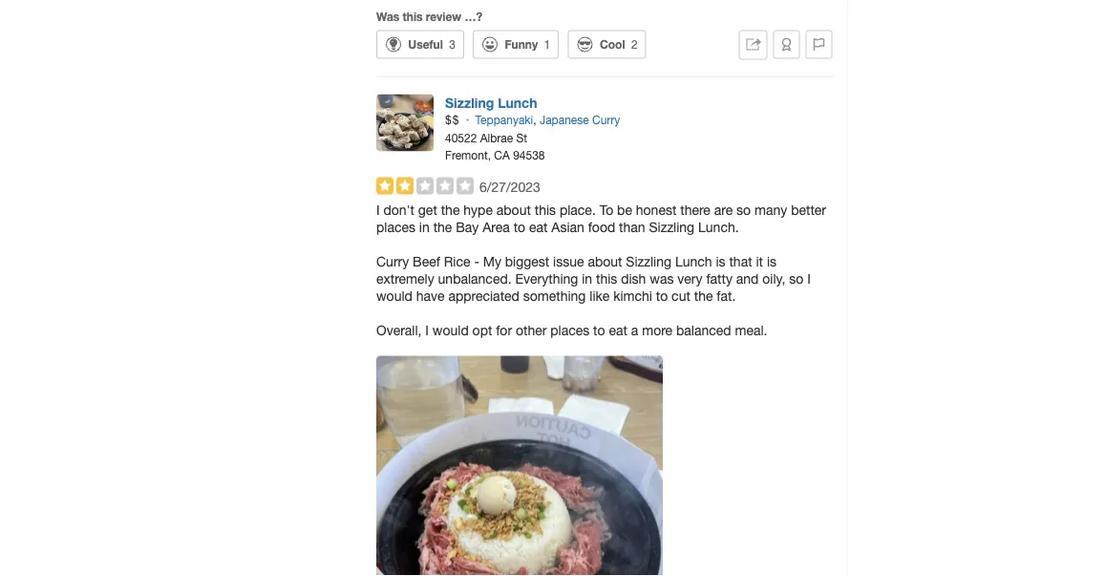 Task type: describe. For each thing, give the bounding box(es) containing it.
unbalanced.
[[438, 271, 512, 286]]

biggest
[[505, 253, 550, 269]]

lunch inside curry beef rice - my biggest issue about sizzling lunch is that it is extremely unbalanced. everything in this dish was very fatty and oily, so i would have appreciated something like kimchi to cut the fat.
[[675, 253, 712, 269]]

many
[[755, 202, 788, 218]]

was
[[650, 271, 674, 286]]

kimchi
[[614, 288, 653, 304]]

sizzling lunch
[[445, 95, 537, 111]]

,
[[533, 113, 537, 127]]

teppanyaki
[[475, 113, 533, 127]]

teppanyaki , japanese curry
[[475, 113, 620, 127]]

1 horizontal spatial places
[[551, 322, 590, 338]]

eat inside the i don't get the hype about this place. to be honest there are so many better places in the bay area to eat asian food than sizzling lunch.
[[529, 219, 548, 235]]

fatty
[[707, 271, 733, 286]]

meal.
[[735, 322, 768, 338]]

overall, i would opt for other places to eat a more balanced meal.
[[376, 322, 768, 338]]

better
[[791, 202, 827, 218]]

40522
[[445, 132, 477, 145]]

this inside curry beef rice - my biggest issue about sizzling lunch is that it is extremely unbalanced. everything in this dish was very fatty and oily, so i would have appreciated something like kimchi to cut the fat.
[[596, 271, 618, 286]]

2 vertical spatial i
[[426, 322, 429, 338]]

fremont,
[[445, 149, 491, 162]]

1
[[544, 38, 551, 51]]

about inside curry beef rice - my biggest issue about sizzling lunch is that it is extremely unbalanced. everything in this dish was very fatty and oily, so i would have appreciated something like kimchi to cut the fat.
[[588, 253, 623, 269]]

1 vertical spatial would
[[433, 322, 469, 338]]

2 is from the left
[[767, 253, 777, 269]]

0 horizontal spatial lunch
[[498, 95, 537, 111]]

bay
[[456, 219, 479, 235]]

that
[[729, 253, 753, 269]]

2.0 star rating image
[[376, 177, 474, 195]]

2
[[632, 38, 638, 51]]

to inside curry beef rice - my biggest issue about sizzling lunch is that it is extremely unbalanced. everything in this dish was very fatty and oily, so i would have appreciated something like kimchi to cut the fat.
[[656, 288, 668, 304]]

like
[[590, 288, 610, 304]]

hype
[[464, 202, 493, 218]]

something
[[523, 288, 586, 304]]

review
[[426, 10, 462, 23]]

0 vertical spatial sizzling
[[445, 95, 494, 111]]

area
[[483, 219, 510, 235]]

1 vertical spatial eat
[[609, 322, 628, 338]]

and
[[736, 271, 759, 286]]

there
[[681, 202, 711, 218]]

0 vertical spatial curry
[[592, 113, 620, 127]]

funny
[[505, 38, 538, 51]]

in for everything
[[582, 271, 593, 286]]

curry beef rice - my biggest issue about sizzling lunch is that it is extremely unbalanced. everything in this dish was very fatty and oily, so i would have appreciated something like kimchi to cut the fat.
[[376, 253, 811, 304]]

1 is from the left
[[716, 253, 726, 269]]

the inside curry beef rice - my biggest issue about sizzling lunch is that it is extremely unbalanced. everything in this dish was very fatty and oily, so i would have appreciated something like kimchi to cut the fat.
[[694, 288, 713, 304]]

1 vertical spatial the
[[433, 219, 452, 235]]

to
[[600, 202, 614, 218]]

food
[[588, 219, 616, 235]]

a
[[631, 322, 639, 338]]

curry inside curry beef rice - my biggest issue about sizzling lunch is that it is extremely unbalanced. everything in this dish was very fatty and oily, so i would have appreciated something like kimchi to cut the fat.
[[376, 253, 409, 269]]

cool
[[600, 38, 625, 51]]

extremely
[[376, 271, 434, 286]]

was this review …?
[[376, 10, 483, 23]]

0 horizontal spatial this
[[403, 10, 423, 23]]



Task type: locate. For each thing, give the bounding box(es) containing it.
lunch up teppanyaki link
[[498, 95, 537, 111]]

about up 'dish'
[[588, 253, 623, 269]]

appreciated
[[449, 288, 520, 304]]

have
[[416, 288, 445, 304]]

sizzling up $$
[[445, 95, 494, 111]]

40522 albrae st fremont, ca 94538
[[445, 132, 545, 162]]

balanced
[[677, 322, 732, 338]]

japanese
[[540, 113, 589, 127]]

place.
[[560, 202, 596, 218]]

0 horizontal spatial curry
[[376, 253, 409, 269]]

in for places
[[419, 219, 430, 235]]

i
[[376, 202, 380, 218], [808, 271, 811, 286], [426, 322, 429, 338]]

1 vertical spatial curry
[[376, 253, 409, 269]]

my
[[483, 253, 502, 269]]

0 horizontal spatial so
[[737, 202, 751, 218]]

would inside curry beef rice - my biggest issue about sizzling lunch is that it is extremely unbalanced. everything in this dish was very fatty and oily, so i would have appreciated something like kimchi to cut the fat.
[[376, 288, 413, 304]]

2 vertical spatial to
[[593, 322, 605, 338]]

more
[[642, 322, 673, 338]]

94538
[[513, 149, 545, 162]]

0 vertical spatial in
[[419, 219, 430, 235]]

2 vertical spatial this
[[596, 271, 618, 286]]

0 vertical spatial places
[[376, 219, 416, 235]]

would left opt
[[433, 322, 469, 338]]

1 vertical spatial i
[[808, 271, 811, 286]]

1 vertical spatial lunch
[[675, 253, 712, 269]]

to
[[514, 219, 526, 235], [656, 288, 668, 304], [593, 322, 605, 338]]

other
[[516, 322, 547, 338]]

0 horizontal spatial is
[[716, 253, 726, 269]]

1 horizontal spatial about
[[588, 253, 623, 269]]

0 vertical spatial would
[[376, 288, 413, 304]]

so right are
[[737, 202, 751, 218]]

beef
[[413, 253, 440, 269]]

ca
[[494, 149, 510, 162]]

0 horizontal spatial places
[[376, 219, 416, 235]]

0 horizontal spatial to
[[514, 219, 526, 235]]

rice
[[444, 253, 471, 269]]

i don't get the hype about this place. to be honest there are so many better places in the bay area to eat asian food than sizzling lunch.
[[376, 202, 827, 235]]

it
[[756, 253, 763, 269]]

1 horizontal spatial i
[[426, 322, 429, 338]]

the right get
[[441, 202, 460, 218]]

0 vertical spatial about
[[497, 202, 531, 218]]

in inside the i don't get the hype about this place. to be honest there are so many better places in the bay area to eat asian food than sizzling lunch.
[[419, 219, 430, 235]]

cut
[[672, 288, 691, 304]]

japanese curry link
[[540, 113, 620, 127]]

1 horizontal spatial curry
[[592, 113, 620, 127]]

would down extremely at the top left
[[376, 288, 413, 304]]

in down get
[[419, 219, 430, 235]]

2 horizontal spatial this
[[596, 271, 618, 286]]

this up asian
[[535, 202, 556, 218]]

eat
[[529, 219, 548, 235], [609, 322, 628, 338]]

in up like
[[582, 271, 593, 286]]

be
[[617, 202, 632, 218]]

eat left asian
[[529, 219, 548, 235]]

1 horizontal spatial would
[[433, 322, 469, 338]]

1 vertical spatial in
[[582, 271, 593, 286]]

1 vertical spatial sizzling
[[649, 219, 695, 235]]

1 vertical spatial about
[[588, 253, 623, 269]]

eat left the a
[[609, 322, 628, 338]]

0 horizontal spatial eat
[[529, 219, 548, 235]]

to down was
[[656, 288, 668, 304]]

in
[[419, 219, 430, 235], [582, 271, 593, 286]]

lunch up the very
[[675, 253, 712, 269]]

0 horizontal spatial about
[[497, 202, 531, 218]]

don't
[[384, 202, 415, 218]]

photo of sizzling lunch - fremont, ca, united states image
[[376, 356, 663, 576]]

to down like
[[593, 322, 605, 338]]

2 horizontal spatial to
[[656, 288, 668, 304]]

very
[[678, 271, 703, 286]]

1 vertical spatial this
[[535, 202, 556, 218]]

places down "something"
[[551, 322, 590, 338]]

-
[[474, 253, 480, 269]]

0 vertical spatial to
[[514, 219, 526, 235]]

st
[[516, 132, 527, 145]]

teppanyaki link
[[475, 113, 533, 127]]

sizzling inside curry beef rice - my biggest issue about sizzling lunch is that it is extremely unbalanced. everything in this dish was very fatty and oily, so i would have appreciated something like kimchi to cut the fat.
[[626, 253, 672, 269]]

get
[[418, 202, 437, 218]]

1 vertical spatial places
[[551, 322, 590, 338]]

is up fatty
[[716, 253, 726, 269]]

places inside the i don't get the hype about this place. to be honest there are so many better places in the bay area to eat asian food than sizzling lunch.
[[376, 219, 416, 235]]

this inside the i don't get the hype about this place. to be honest there are so many better places in the bay area to eat asian food than sizzling lunch.
[[535, 202, 556, 218]]

are
[[714, 202, 733, 218]]

this
[[403, 10, 423, 23], [535, 202, 556, 218], [596, 271, 618, 286]]

sizzling lunch link
[[445, 95, 537, 111]]

places down don't
[[376, 219, 416, 235]]

fat.
[[717, 288, 736, 304]]

1 horizontal spatial is
[[767, 253, 777, 269]]

$$
[[445, 113, 460, 127]]

asian
[[552, 219, 585, 235]]

about
[[497, 202, 531, 218], [588, 253, 623, 269]]

curry
[[592, 113, 620, 127], [376, 253, 409, 269]]

lunch
[[498, 95, 537, 111], [675, 253, 712, 269]]

the down the very
[[694, 288, 713, 304]]

the down get
[[433, 219, 452, 235]]

about inside the i don't get the hype about this place. to be honest there are so many better places in the bay area to eat asian food than sizzling lunch.
[[497, 202, 531, 218]]

useful
[[408, 38, 443, 51]]

1 horizontal spatial lunch
[[675, 253, 712, 269]]

funny 1
[[505, 38, 551, 51]]

for
[[496, 322, 512, 338]]

so inside curry beef rice - my biggest issue about sizzling lunch is that it is extremely unbalanced. everything in this dish was very fatty and oily, so i would have appreciated something like kimchi to cut the fat.
[[790, 271, 804, 286]]

2 vertical spatial the
[[694, 288, 713, 304]]

2 vertical spatial sizzling
[[626, 253, 672, 269]]

to right area at left top
[[514, 219, 526, 235]]

would
[[376, 288, 413, 304], [433, 322, 469, 338]]

sizzling inside the i don't get the hype about this place. to be honest there are so many better places in the bay area to eat asian food than sizzling lunch.
[[649, 219, 695, 235]]

sizzling lunch image
[[376, 94, 434, 152]]

honest
[[636, 202, 677, 218]]

sizzling down honest
[[649, 219, 695, 235]]

this up like
[[596, 271, 618, 286]]

opt
[[473, 322, 492, 338]]

albrae
[[480, 132, 513, 145]]

places
[[376, 219, 416, 235], [551, 322, 590, 338]]

1 horizontal spatial so
[[790, 271, 804, 286]]

this right was
[[403, 10, 423, 23]]

curry right japanese
[[592, 113, 620, 127]]

sizzling up was
[[626, 253, 672, 269]]

the
[[441, 202, 460, 218], [433, 219, 452, 235], [694, 288, 713, 304]]

to inside the i don't get the hype about this place. to be honest there are so many better places in the bay area to eat asian food than sizzling lunch.
[[514, 219, 526, 235]]

6/27/2023
[[480, 179, 541, 195]]

0 vertical spatial lunch
[[498, 95, 537, 111]]

1 horizontal spatial this
[[535, 202, 556, 218]]

is right it
[[767, 253, 777, 269]]

overall,
[[376, 322, 422, 338]]

2 horizontal spatial i
[[808, 271, 811, 286]]

curry up extremely at the top left
[[376, 253, 409, 269]]

i inside curry beef rice - my biggest issue about sizzling lunch is that it is extremely unbalanced. everything in this dish was very fatty and oily, so i would have appreciated something like kimchi to cut the fat.
[[808, 271, 811, 286]]

0 vertical spatial eat
[[529, 219, 548, 235]]

issue
[[553, 253, 584, 269]]

i inside the i don't get the hype about this place. to be honest there are so many better places in the bay area to eat asian food than sizzling lunch.
[[376, 202, 380, 218]]

in inside curry beef rice - my biggest issue about sizzling lunch is that it is extremely unbalanced. everything in this dish was very fatty and oily, so i would have appreciated something like kimchi to cut the fat.
[[582, 271, 593, 286]]

about down 6/27/2023
[[497, 202, 531, 218]]

1 vertical spatial to
[[656, 288, 668, 304]]

0 horizontal spatial in
[[419, 219, 430, 235]]

i right overall,
[[426, 322, 429, 338]]

3
[[449, 38, 456, 51]]

i right oily, at the right top of the page
[[808, 271, 811, 286]]

so right oily, at the right top of the page
[[790, 271, 804, 286]]

is
[[716, 253, 726, 269], [767, 253, 777, 269]]

cool 2
[[600, 38, 638, 51]]

1 horizontal spatial in
[[582, 271, 593, 286]]

than
[[619, 219, 646, 235]]

0 horizontal spatial i
[[376, 202, 380, 218]]

1 horizontal spatial to
[[593, 322, 605, 338]]

oily,
[[763, 271, 786, 286]]

i left don't
[[376, 202, 380, 218]]

lunch.
[[699, 219, 739, 235]]

0 vertical spatial the
[[441, 202, 460, 218]]

1 vertical spatial so
[[790, 271, 804, 286]]

1 horizontal spatial eat
[[609, 322, 628, 338]]

so
[[737, 202, 751, 218], [790, 271, 804, 286]]

0 vertical spatial i
[[376, 202, 380, 218]]

sizzling
[[445, 95, 494, 111], [649, 219, 695, 235], [626, 253, 672, 269]]

0 vertical spatial this
[[403, 10, 423, 23]]

useful 3
[[408, 38, 456, 51]]

…?
[[465, 10, 483, 23]]

0 vertical spatial so
[[737, 202, 751, 218]]

0 horizontal spatial would
[[376, 288, 413, 304]]

was
[[376, 10, 400, 23]]

everything
[[515, 271, 578, 286]]

dish
[[621, 271, 646, 286]]

so inside the i don't get the hype about this place. to be honest there are so many better places in the bay area to eat asian food than sizzling lunch.
[[737, 202, 751, 218]]



Task type: vqa. For each thing, say whether or not it's contained in the screenshot.
2nd 24 chevron down v2 icon
no



